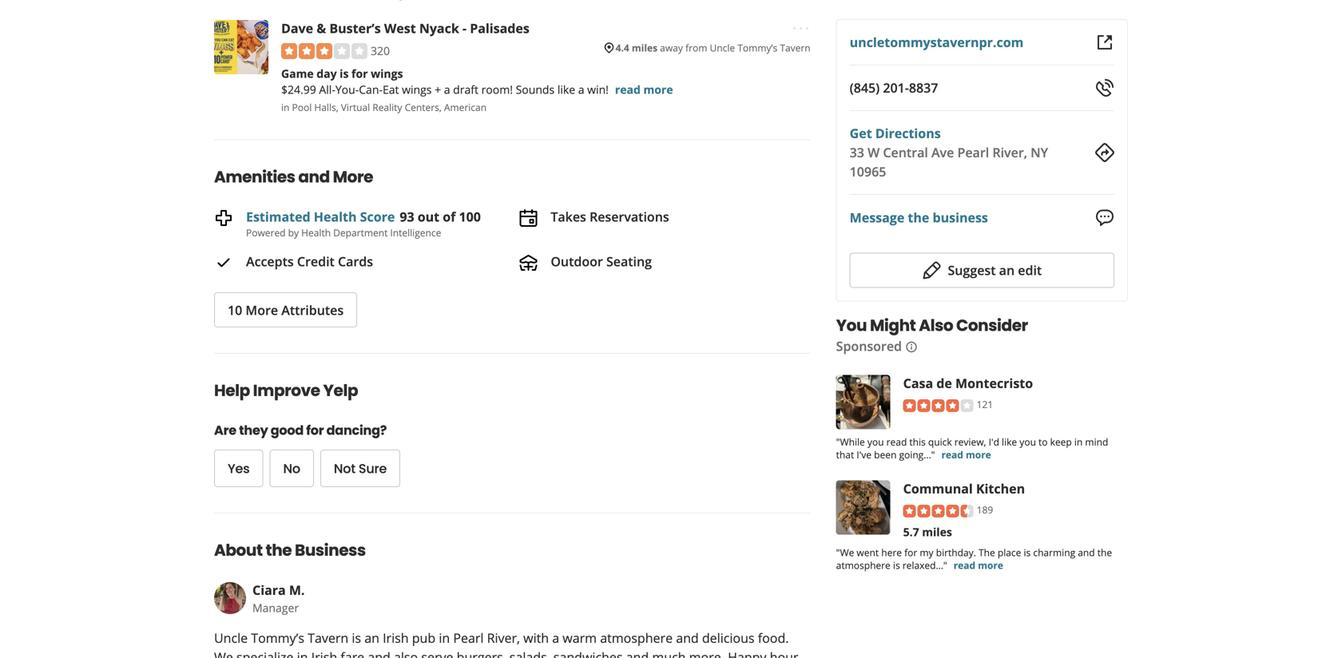 Task type: vqa. For each thing, say whether or not it's contained in the screenshot.
8837
yes



Task type: locate. For each thing, give the bounding box(es) containing it.
"we went here for my birthday. the place is charming and the atmosphere is relaxed…"
[[837, 546, 1113, 572]]

for left my
[[905, 546, 918, 560]]

1 vertical spatial pearl
[[453, 630, 484, 647]]

1 vertical spatial read more link
[[942, 449, 992, 462]]

you right "while
[[868, 436, 884, 449]]

0 vertical spatial pearl
[[958, 144, 990, 161]]

1 horizontal spatial an
[[1000, 262, 1015, 279]]

0 horizontal spatial you
[[868, 436, 884, 449]]

read left this
[[887, 436, 907, 449]]

for inside "we went here for my birthday. the place is charming and the atmosphere is relaxed…"
[[905, 546, 918, 560]]

more down away
[[644, 82, 673, 97]]

+
[[435, 82, 441, 97]]

0 horizontal spatial tavern
[[308, 630, 349, 647]]

is up you-
[[340, 66, 349, 81]]

2 vertical spatial for
[[905, 546, 918, 560]]

for inside game day is for wings $24.99 all-you-can-eat wings + a draft room! sounds like a win! read more in pool halls, virtual reality centers, american
[[352, 66, 368, 81]]

read more for kitchen
[[954, 559, 1004, 572]]

1 horizontal spatial more
[[333, 166, 373, 188]]

for inside help improve yelp 'element'
[[306, 422, 324, 440]]

1 vertical spatial tommy's
[[251, 630, 305, 647]]

attributes
[[282, 302, 344, 319]]

1 vertical spatial an
[[365, 630, 380, 647]]

read more link for communal
[[954, 559, 1004, 572]]

pearl right ave
[[958, 144, 990, 161]]

amenities
[[214, 166, 295, 188]]

0 horizontal spatial a
[[444, 82, 450, 97]]

credit
[[297, 253, 335, 270]]

and up estimated health score link
[[298, 166, 330, 188]]

0 vertical spatial in
[[281, 101, 290, 114]]

1 vertical spatial more
[[966, 449, 992, 462]]

read more link right my
[[954, 559, 1004, 572]]

2 vertical spatial read more link
[[954, 559, 1004, 572]]

1 horizontal spatial miles
[[923, 525, 953, 540]]

for for are they good for dancing?
[[306, 422, 324, 440]]

0 vertical spatial more
[[644, 82, 673, 97]]

going…"
[[900, 449, 936, 462]]

1 vertical spatial uncle
[[214, 630, 248, 647]]

like right i'd
[[1002, 436, 1018, 449]]

0 horizontal spatial more
[[246, 302, 278, 319]]

out
[[418, 208, 440, 225]]

in right pub
[[439, 630, 450, 647]]

1 vertical spatial in
[[1075, 436, 1083, 449]]

like inside game day is for wings $24.99 all-you-can-eat wings + a draft room! sounds like a win! read more in pool halls, virtual reality centers, american
[[558, 82, 576, 97]]

get directions 33 w central ave pearl river, ny 10965
[[850, 125, 1049, 180]]

you left to
[[1020, 436, 1037, 449]]

uncle down photo of ciara m.
[[214, 630, 248, 647]]

atmosphere
[[837, 559, 891, 572], [600, 630, 673, 647]]

0 vertical spatial wings
[[371, 66, 403, 81]]

0 horizontal spatial in
[[281, 101, 290, 114]]

1 vertical spatial more
[[246, 302, 278, 319]]

get
[[850, 125, 873, 142]]

eat
[[383, 82, 399, 97]]

tommy's right from
[[738, 41, 778, 54]]

is inside game day is for wings $24.99 all-you-can-eat wings + a draft room! sounds like a win! read more in pool halls, virtual reality centers, american
[[340, 66, 349, 81]]

ny
[[1031, 144, 1049, 161]]

2 horizontal spatial in
[[1075, 436, 1083, 449]]

1 vertical spatial river,
[[487, 630, 520, 647]]

1 horizontal spatial pearl
[[958, 144, 990, 161]]

uncletommystavernpr.com
[[850, 34, 1024, 51]]

read right win!
[[615, 82, 641, 97]]

4.5 star rating image
[[904, 505, 974, 518]]

and right charming
[[1078, 546, 1096, 560]]

group
[[214, 450, 698, 488]]

a right +
[[444, 82, 450, 97]]

1 vertical spatial tavern
[[308, 630, 349, 647]]

1 vertical spatial for
[[306, 422, 324, 440]]

more inside game day is for wings $24.99 all-you-can-eat wings + a draft room! sounds like a win! read more in pool halls, virtual reality centers, american
[[644, 82, 673, 97]]

river, left ny
[[993, 144, 1028, 161]]

atmosphere down communal kitchen image
[[837, 559, 891, 572]]

keep
[[1051, 436, 1073, 449]]

1 vertical spatial miles
[[923, 525, 953, 540]]

is inside about the business element
[[352, 630, 361, 647]]

16 marker v2 image
[[603, 42, 616, 54]]

1 horizontal spatial atmosphere
[[837, 559, 891, 572]]

group inside help improve yelp 'element'
[[214, 450, 698, 488]]

0 horizontal spatial the
[[266, 540, 292, 562]]

wings up centers,
[[402, 82, 432, 97]]

93
[[400, 208, 415, 225]]

0 horizontal spatial tommy's
[[251, 630, 305, 647]]

seating
[[607, 253, 652, 270]]

0 vertical spatial river,
[[993, 144, 1028, 161]]

for
[[352, 66, 368, 81], [306, 422, 324, 440], [905, 546, 918, 560]]

1 vertical spatial health
[[301, 226, 331, 239]]

the inside button
[[908, 209, 930, 226]]

takes reservations
[[551, 208, 670, 225]]

0 horizontal spatial for
[[306, 422, 324, 440]]

the right about
[[266, 540, 292, 562]]

0 horizontal spatial pearl
[[453, 630, 484, 647]]

you
[[837, 315, 867, 337]]

directions
[[876, 125, 941, 142]]

24 message v2 image
[[1096, 208, 1115, 228]]

3 star rating image
[[281, 43, 368, 59]]

2 you from the left
[[1020, 436, 1037, 449]]

in left pool
[[281, 101, 290, 114]]

miles
[[632, 41, 658, 54], [923, 525, 953, 540]]

read more link up communal kitchen link
[[942, 449, 992, 462]]

no button
[[270, 450, 314, 488]]

2 vertical spatial and
[[676, 630, 699, 647]]

w
[[868, 144, 880, 161]]

also
[[919, 315, 954, 337]]

1 vertical spatial wings
[[402, 82, 432, 97]]

river, left with at left
[[487, 630, 520, 647]]

0 horizontal spatial river,
[[487, 630, 520, 647]]

intelligence
[[390, 226, 441, 239]]

not sure
[[334, 460, 387, 478]]

tommy's down manager
[[251, 630, 305, 647]]

yelp
[[323, 380, 358, 402]]

edit
[[1019, 262, 1042, 279]]

pearl inside about the business element
[[453, 630, 484, 647]]

is left irish
[[352, 630, 361, 647]]

0 vertical spatial tommy's
[[738, 41, 778, 54]]

help improve yelp element
[[189, 353, 811, 488]]

pearl
[[958, 144, 990, 161], [453, 630, 484, 647]]

atmosphere inside "we went here for my birthday. the place is charming and the atmosphere is relaxed…"
[[837, 559, 891, 572]]

33
[[850, 144, 865, 161]]

is left "relaxed…""
[[894, 559, 901, 572]]

more up "score"
[[333, 166, 373, 188]]

1 horizontal spatial for
[[352, 66, 368, 81]]

message the business button
[[850, 208, 989, 227]]

1 vertical spatial atmosphere
[[600, 630, 673, 647]]

river,
[[993, 144, 1028, 161], [487, 630, 520, 647]]

"while you read this quick review, i'd like you to keep in mind that i've been going…"
[[837, 436, 1109, 462]]

get directions link
[[850, 125, 941, 142]]

about the business element
[[189, 513, 817, 659]]

2 vertical spatial more
[[979, 559, 1004, 572]]

wings up eat in the left of the page
[[371, 66, 403, 81]]

0 horizontal spatial atmosphere
[[600, 630, 673, 647]]

read more link right win!
[[615, 82, 673, 97]]

0 vertical spatial read more
[[942, 449, 992, 462]]

a left win!
[[578, 82, 585, 97]]

tavern inside about the business element
[[308, 630, 349, 647]]

went
[[857, 546, 879, 560]]

1 horizontal spatial the
[[908, 209, 930, 226]]

the right charming
[[1098, 546, 1113, 560]]

0 vertical spatial an
[[1000, 262, 1015, 279]]

more right the birthday.
[[979, 559, 1004, 572]]

pearl right pub
[[453, 630, 484, 647]]

an left edit
[[1000, 262, 1015, 279]]

delicious
[[703, 630, 755, 647]]

pub
[[412, 630, 436, 647]]

0 vertical spatial tavern
[[780, 41, 811, 54]]

atmosphere right warm
[[600, 630, 673, 647]]

nyack
[[419, 20, 459, 37]]

1 horizontal spatial in
[[439, 630, 450, 647]]

uncle right from
[[710, 41, 735, 54]]

more
[[644, 82, 673, 97], [966, 449, 992, 462], [979, 559, 1004, 572]]

a right with at left
[[553, 630, 560, 647]]

and inside about the business element
[[676, 630, 699, 647]]

0 horizontal spatial like
[[558, 82, 576, 97]]

estimated health score link
[[246, 208, 395, 225]]

2 horizontal spatial the
[[1098, 546, 1113, 560]]

2 horizontal spatial for
[[905, 546, 918, 560]]

read more up communal kitchen link
[[942, 449, 992, 462]]

0 horizontal spatial uncle
[[214, 630, 248, 647]]

miles right 4.4
[[632, 41, 658, 54]]

for up can-
[[352, 66, 368, 81]]

yes button
[[214, 450, 263, 488]]

tavern down 24 more v2 image
[[780, 41, 811, 54]]

1 horizontal spatial and
[[676, 630, 699, 647]]

121
[[977, 398, 994, 411]]

for right good
[[306, 422, 324, 440]]

to
[[1039, 436, 1048, 449]]

more right 10
[[246, 302, 278, 319]]

an inside button
[[1000, 262, 1015, 279]]

0 vertical spatial and
[[298, 166, 330, 188]]

"we
[[837, 546, 855, 560]]

the right message
[[908, 209, 930, 226]]

0 horizontal spatial an
[[365, 630, 380, 647]]

department
[[333, 226, 388, 239]]

an left irish
[[365, 630, 380, 647]]

casa de montecristo
[[904, 375, 1034, 392]]

0 vertical spatial miles
[[632, 41, 658, 54]]

miles down 4.5 star rating image
[[923, 525, 953, 540]]

health down estimated health score link
[[301, 226, 331, 239]]

communal kitchen link
[[904, 481, 1026, 498]]

business
[[933, 209, 989, 226]]

in inside game day is for wings $24.99 all-you-can-eat wings + a draft room! sounds like a win! read more in pool halls, virtual reality centers, american
[[281, 101, 290, 114]]

24 pencil v2 image
[[923, 261, 942, 280]]

read inside "while you read this quick review, i'd like you to keep in mind that i've been going…"
[[887, 436, 907, 449]]

an inside about the business element
[[365, 630, 380, 647]]

dancing?
[[327, 422, 387, 440]]

about the business
[[214, 540, 366, 562]]

accepts credit cards
[[246, 253, 373, 270]]

birthday.
[[937, 546, 977, 560]]

1 vertical spatial and
[[1078, 546, 1096, 560]]

accepts
[[246, 253, 294, 270]]

4.4
[[616, 41, 630, 54]]

like
[[558, 82, 576, 97], [1002, 436, 1018, 449]]

sure
[[359, 460, 387, 478]]

not sure button
[[320, 450, 401, 488]]

good
[[271, 422, 304, 440]]

like right sounds
[[558, 82, 576, 97]]

more
[[333, 166, 373, 188], [246, 302, 278, 319]]

and
[[298, 166, 330, 188], [1078, 546, 1096, 560], [676, 630, 699, 647]]

suggest an edit
[[948, 262, 1042, 279]]

1 horizontal spatial you
[[1020, 436, 1037, 449]]

in right keep
[[1075, 436, 1083, 449]]

group containing yes
[[214, 450, 698, 488]]

1 vertical spatial read more
[[954, 559, 1004, 572]]

10 more attributes
[[228, 302, 344, 319]]

reservations
[[590, 208, 670, 225]]

and left the delicious
[[676, 630, 699, 647]]

health up department
[[314, 208, 357, 225]]

read more right my
[[954, 559, 1004, 572]]

0 vertical spatial uncle
[[710, 41, 735, 54]]

tavern left irish
[[308, 630, 349, 647]]

dave & buster's west nyack - palisades
[[281, 20, 530, 37]]

1 horizontal spatial river,
[[993, 144, 1028, 161]]

cards
[[338, 253, 373, 270]]

0 horizontal spatial miles
[[632, 41, 658, 54]]

a
[[444, 82, 450, 97], [578, 82, 585, 97], [553, 630, 560, 647]]

1 horizontal spatial tavern
[[780, 41, 811, 54]]

the
[[908, 209, 930, 226], [266, 540, 292, 562], [1098, 546, 1113, 560]]

read
[[615, 82, 641, 97], [887, 436, 907, 449], [942, 449, 964, 462], [954, 559, 976, 572]]

1 vertical spatial like
[[1002, 436, 1018, 449]]

miles for 4.4
[[632, 41, 658, 54]]

they
[[239, 422, 268, 440]]

0 vertical spatial atmosphere
[[837, 559, 891, 572]]

0 vertical spatial like
[[558, 82, 576, 97]]

read left the
[[954, 559, 976, 572]]

away
[[660, 41, 683, 54]]

place
[[998, 546, 1022, 560]]

2 horizontal spatial and
[[1078, 546, 1096, 560]]

more up communal kitchen
[[966, 449, 992, 462]]

1 horizontal spatial like
[[1002, 436, 1018, 449]]

0 vertical spatial for
[[352, 66, 368, 81]]

uncle inside about the business element
[[214, 630, 248, 647]]

game
[[281, 66, 314, 81]]

room!
[[482, 82, 513, 97]]



Task type: describe. For each thing, give the bounding box(es) containing it.
reality
[[373, 101, 402, 114]]

5.7 miles
[[904, 525, 953, 540]]

can-
[[359, 82, 383, 97]]

the inside "we went here for my birthday. the place is charming and the atmosphere is relaxed…"
[[1098, 546, 1113, 560]]

halls,
[[314, 101, 339, 114]]

0 horizontal spatial and
[[298, 166, 330, 188]]

24 more v2 image
[[792, 19, 811, 38]]

takes
[[551, 208, 587, 225]]

201-
[[884, 79, 910, 96]]

for for "we went here for my birthday. the place is charming and the atmosphere is relaxed…"
[[905, 546, 918, 560]]

west
[[384, 20, 416, 37]]

improve
[[253, 380, 320, 402]]

river, inside about the business element
[[487, 630, 520, 647]]

suggest
[[948, 262, 996, 279]]

i've
[[857, 449, 872, 462]]

24 external link v2 image
[[1096, 33, 1115, 52]]

4.4 miles away from uncle tommy's tavern
[[616, 41, 811, 54]]

the
[[979, 546, 996, 560]]

win!
[[588, 82, 609, 97]]

the for message
[[908, 209, 930, 226]]

outdoor
[[551, 253, 603, 270]]

relaxed…"
[[903, 559, 948, 572]]

you might also consider
[[837, 315, 1029, 337]]

yes
[[228, 460, 250, 478]]

more for casa
[[966, 449, 992, 462]]

no
[[283, 460, 300, 478]]

4 star rating image
[[904, 400, 974, 412]]

$24.99
[[281, 82, 316, 97]]

communal
[[904, 481, 973, 498]]

ciara
[[253, 582, 286, 599]]

sounds
[[516, 82, 555, 97]]

warm
[[563, 630, 597, 647]]

-
[[463, 20, 467, 37]]

24 checkmark v2 image
[[214, 253, 233, 272]]

message
[[850, 209, 905, 226]]

like inside "while you read this quick review, i'd like you to keep in mind that i've been going…"
[[1002, 436, 1018, 449]]

central
[[884, 144, 929, 161]]

manager
[[253, 601, 299, 616]]

of
[[443, 208, 456, 225]]

pool
[[292, 101, 312, 114]]

american
[[444, 101, 487, 114]]

casa
[[904, 375, 934, 392]]

5.7
[[904, 525, 920, 540]]

1 horizontal spatial a
[[553, 630, 560, 647]]

centers,
[[405, 101, 442, 114]]

miles for 5.7
[[923, 525, 953, 540]]

by
[[288, 226, 299, 239]]

dave & buster's west nyack - palisades link
[[281, 20, 530, 37]]

help improve yelp
[[214, 380, 358, 402]]

more inside dropdown button
[[246, 302, 278, 319]]

24 outdoor seating v2 image
[[519, 253, 538, 272]]

24 medical v2 image
[[214, 208, 233, 228]]

uncletommystavernpr.com link
[[850, 34, 1024, 51]]

24 phone v2 image
[[1096, 78, 1115, 98]]

in inside "while you read this quick review, i'd like you to keep in mind that i've been going…"
[[1075, 436, 1083, 449]]

draft
[[453, 82, 479, 97]]

casa de montecristo image
[[837, 375, 891, 430]]

photo of ciara m. image
[[214, 583, 246, 615]]

with
[[524, 630, 549, 647]]

10965
[[850, 163, 887, 180]]

2 horizontal spatial a
[[578, 82, 585, 97]]

(845) 201-8837
[[850, 79, 939, 96]]

320
[[371, 43, 390, 58]]

might
[[870, 315, 916, 337]]

more for communal
[[979, 559, 1004, 572]]

review,
[[955, 436, 987, 449]]

not
[[334, 460, 356, 478]]

ave
[[932, 144, 955, 161]]

that
[[837, 449, 855, 462]]

1 horizontal spatial tommy's
[[738, 41, 778, 54]]

charming
[[1034, 546, 1076, 560]]

suggest an edit button
[[850, 253, 1115, 288]]

read more link for casa
[[942, 449, 992, 462]]

irish
[[383, 630, 409, 647]]

1 horizontal spatial uncle
[[710, 41, 735, 54]]

from
[[686, 41, 708, 54]]

message the business
[[850, 209, 989, 226]]

estimated health score 93 out of 100 powered by health department intelligence
[[246, 208, 481, 239]]

(845)
[[850, 79, 880, 96]]

dave & buster's west nyack - palisades image
[[214, 20, 269, 74]]

0 vertical spatial more
[[333, 166, 373, 188]]

dave
[[281, 20, 313, 37]]

communal kitchen
[[904, 481, 1026, 498]]

16 info v2 image
[[906, 341, 918, 354]]

estimated
[[246, 208, 311, 225]]

m.
[[289, 582, 305, 599]]

business
[[295, 540, 366, 562]]

24 directions v2 image
[[1096, 143, 1115, 162]]

"while
[[837, 436, 865, 449]]

pearl inside get directions 33 w central ave pearl river, ny 10965
[[958, 144, 990, 161]]

are
[[214, 422, 237, 440]]

i'd
[[989, 436, 1000, 449]]

2 vertical spatial in
[[439, 630, 450, 647]]

day
[[317, 66, 337, 81]]

game day is for wings $24.99 all-you-can-eat wings + a draft room! sounds like a win! read more in pool halls, virtual reality centers, american
[[281, 66, 673, 114]]

amenities and more
[[214, 166, 373, 188]]

1 you from the left
[[868, 436, 884, 449]]

0 vertical spatial read more link
[[615, 82, 673, 97]]

tommy's inside about the business element
[[251, 630, 305, 647]]

the for about
[[266, 540, 292, 562]]

0 vertical spatial health
[[314, 208, 357, 225]]

and inside "we went here for my birthday. the place is charming and the atmosphere is relaxed…"
[[1078, 546, 1096, 560]]

read right going…" at the right bottom of page
[[942, 449, 964, 462]]

help
[[214, 380, 250, 402]]

atmosphere inside about the business element
[[600, 630, 673, 647]]

are they good for dancing?
[[214, 422, 387, 440]]

read inside game day is for wings $24.99 all-you-can-eat wings + a draft room! sounds like a win! read more in pool halls, virtual reality centers, american
[[615, 82, 641, 97]]

is right the place
[[1024, 546, 1031, 560]]

consider
[[957, 315, 1029, 337]]

about
[[214, 540, 263, 562]]

here
[[882, 546, 902, 560]]

virtual
[[341, 101, 370, 114]]

24 reservation v2 image
[[519, 208, 538, 228]]

read more for de
[[942, 449, 992, 462]]

river, inside get directions 33 w central ave pearl river, ny 10965
[[993, 144, 1028, 161]]

been
[[875, 449, 897, 462]]

de
[[937, 375, 953, 392]]

amenities and more element
[[189, 139, 824, 328]]

communal kitchen image
[[837, 481, 891, 535]]



